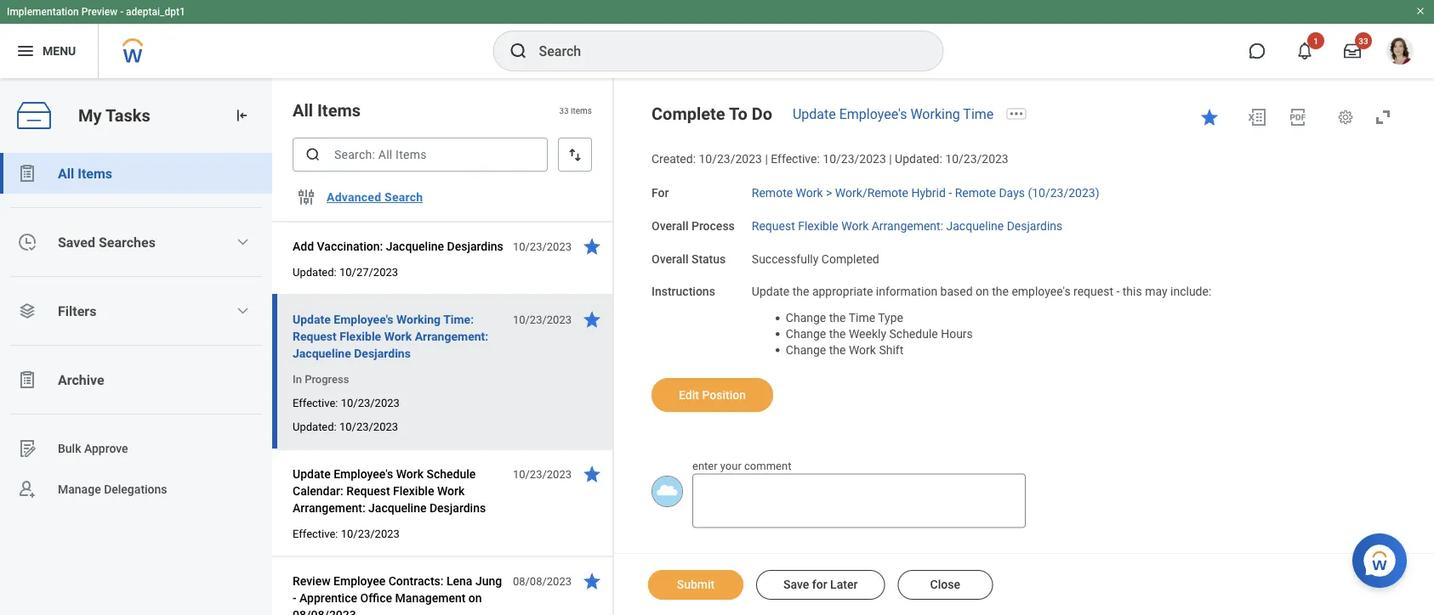 Task type: locate. For each thing, give the bounding box(es) containing it.
effective: 10/23/2023 up updated: 10/23/2023
[[293, 397, 400, 410]]

1 vertical spatial schedule
[[427, 467, 476, 482]]

1 horizontal spatial 33
[[1359, 36, 1369, 46]]

2 vertical spatial change
[[786, 343, 826, 357]]

clipboard image
[[17, 163, 37, 184], [17, 370, 37, 390]]

profile logan mcneil image
[[1387, 37, 1414, 68]]

1 vertical spatial all items
[[58, 165, 112, 182]]

request
[[752, 219, 795, 233], [293, 330, 337, 344], [346, 485, 390, 499]]

all up saved
[[58, 165, 74, 182]]

1 overall from the top
[[652, 219, 689, 233]]

effective: down in progress
[[293, 397, 338, 410]]

| up work/remote
[[889, 152, 892, 166]]

clipboard image inside all items button
[[17, 163, 37, 184]]

searches
[[99, 234, 156, 251]]

desjardins
[[1007, 219, 1063, 233], [447, 239, 503, 254], [354, 347, 411, 361], [430, 502, 486, 516]]

33
[[1359, 36, 1369, 46], [559, 105, 569, 116]]

implementation preview -   adeptai_dpt1
[[7, 6, 185, 18]]

- inside remote work > work/remote hybrid - remote days (10/23/2023) link
[[949, 186, 952, 200]]

0 horizontal spatial items
[[78, 165, 112, 182]]

2 horizontal spatial arrangement:
[[872, 219, 944, 233]]

10/23/2023
[[699, 152, 762, 166], [823, 152, 886, 166], [945, 152, 1009, 166], [513, 240, 572, 253], [513, 314, 572, 326], [341, 397, 400, 410], [339, 421, 398, 433], [513, 468, 572, 481], [341, 528, 400, 541]]

2 horizontal spatial flexible
[[798, 219, 839, 233]]

2 vertical spatial flexible
[[393, 485, 434, 499]]

star image
[[1200, 107, 1220, 128], [582, 237, 602, 257], [582, 310, 602, 330], [582, 465, 602, 485], [582, 572, 602, 592]]

advanced search button
[[320, 180, 430, 214]]

work inside update employee's working time: request flexible work arrangement: jacqueline desjardins
[[384, 330, 412, 344]]

0 horizontal spatial arrangement:
[[293, 502, 366, 516]]

change
[[786, 311, 826, 325], [786, 327, 826, 341], [786, 343, 826, 357]]

update up calendar:
[[293, 467, 331, 482]]

1 vertical spatial change
[[786, 327, 826, 341]]

list
[[0, 153, 272, 510]]

08/08/2023 right jung
[[513, 576, 572, 588]]

on inside 'review employee contracts: lena jung - apprentice office management on 08/08/2023'
[[469, 592, 482, 606]]

0 vertical spatial effective: 10/23/2023
[[293, 397, 400, 410]]

all inside button
[[58, 165, 74, 182]]

bulk approve
[[58, 442, 128, 456]]

update for update the appropriate information based on the employee's request - this may include:
[[752, 285, 790, 299]]

working up remote work > work/remote hybrid - remote days (10/23/2023) link
[[911, 106, 960, 122]]

0 horizontal spatial remote
[[752, 186, 793, 200]]

1 vertical spatial 33
[[559, 105, 569, 116]]

clipboard image left archive
[[17, 370, 37, 390]]

0 horizontal spatial 08/08/2023
[[293, 609, 356, 616]]

1 horizontal spatial |
[[889, 152, 892, 166]]

my tasks element
[[0, 78, 272, 616]]

1 vertical spatial clipboard image
[[17, 370, 37, 390]]

overall down for
[[652, 219, 689, 233]]

updated: for updated: 10/23/2023
[[293, 421, 337, 433]]

overall up instructions on the left top of the page
[[652, 252, 689, 266]]

justify image
[[15, 41, 36, 61]]

0 horizontal spatial all items
[[58, 165, 112, 182]]

2 clipboard image from the top
[[17, 370, 37, 390]]

update for update employee's work schedule calendar: request flexible work arrangement: jacqueline desjardins
[[293, 467, 331, 482]]

08/08/2023 down apprentice
[[293, 609, 356, 616]]

- right preview
[[120, 6, 123, 18]]

process
[[692, 219, 735, 233]]

desjardins inside update employee's working time: request flexible work arrangement: jacqueline desjardins
[[354, 347, 411, 361]]

1 horizontal spatial flexible
[[393, 485, 434, 499]]

updated: 10/23/2023
[[293, 421, 398, 433]]

list containing all items
[[0, 153, 272, 510]]

jung
[[475, 575, 502, 589]]

08/08/2023
[[513, 576, 572, 588], [293, 609, 356, 616]]

0 horizontal spatial schedule
[[427, 467, 476, 482]]

employee's inside the update employee's work schedule calendar: request flexible work arrangement: jacqueline desjardins
[[334, 467, 393, 482]]

1 vertical spatial arrangement:
[[415, 330, 489, 344]]

| down do
[[765, 152, 768, 166]]

for
[[812, 579, 827, 593]]

0 vertical spatial effective:
[[771, 152, 820, 166]]

hours
[[941, 327, 973, 341]]

change the time type change the weekly schedule hours change the work shift
[[786, 311, 973, 357]]

2 vertical spatial employee's
[[334, 467, 393, 482]]

0 horizontal spatial on
[[469, 592, 482, 606]]

successfully
[[752, 252, 819, 266]]

do
[[752, 104, 772, 124]]

request up successfully
[[752, 219, 795, 233]]

0 vertical spatial change
[[786, 311, 826, 325]]

0 vertical spatial items
[[317, 100, 361, 120]]

update employee's working time: request flexible work arrangement: jacqueline desjardins button
[[293, 310, 504, 364]]

employee's
[[1012, 285, 1071, 299]]

0 vertical spatial working
[[911, 106, 960, 122]]

0 vertical spatial employee's
[[839, 106, 907, 122]]

effective: down calendar:
[[293, 528, 338, 541]]

menu
[[43, 44, 76, 58]]

action bar region
[[614, 554, 1434, 616]]

jacqueline down the search
[[386, 239, 444, 254]]

chevron down image for saved searches
[[236, 236, 250, 249]]

filters button
[[0, 291, 272, 332]]

vaccination:
[[317, 239, 383, 254]]

request up in progress
[[293, 330, 337, 344]]

request flexible work arrangement: jacqueline desjardins link
[[752, 216, 1063, 233]]

close environment banner image
[[1416, 6, 1426, 16]]

chevron down image inside filters dropdown button
[[236, 305, 250, 318]]

employee's down the 10/27/2023
[[334, 313, 393, 327]]

clipboard image up clock check icon
[[17, 163, 37, 184]]

33 inside button
[[1359, 36, 1369, 46]]

flexible
[[798, 219, 839, 233], [340, 330, 381, 344], [393, 485, 434, 499]]

remote left >
[[752, 186, 793, 200]]

configure image
[[296, 187, 316, 208]]

days
[[999, 186, 1025, 200]]

2 remote from the left
[[955, 186, 996, 200]]

0 horizontal spatial flexible
[[340, 330, 381, 344]]

- left this
[[1117, 285, 1120, 299]]

0 horizontal spatial |
[[765, 152, 768, 166]]

1 horizontal spatial all
[[293, 100, 313, 120]]

on down jung
[[469, 592, 482, 606]]

view printable version (pdf) image
[[1288, 107, 1308, 128]]

2 vertical spatial arrangement:
[[293, 502, 366, 516]]

1 horizontal spatial request
[[346, 485, 390, 499]]

clipboard image inside archive button
[[17, 370, 37, 390]]

0 vertical spatial chevron down image
[[236, 236, 250, 249]]

1 vertical spatial overall
[[652, 252, 689, 266]]

menu button
[[0, 24, 98, 78]]

created:
[[652, 152, 696, 166]]

1 horizontal spatial arrangement:
[[415, 330, 489, 344]]

bulk approve link
[[0, 429, 272, 470]]

complete
[[652, 104, 725, 124]]

0 vertical spatial schedule
[[889, 327, 938, 341]]

0 vertical spatial flexible
[[798, 219, 839, 233]]

1 horizontal spatial all items
[[293, 100, 361, 120]]

0 horizontal spatial time
[[849, 311, 875, 325]]

1 vertical spatial employee's
[[334, 313, 393, 327]]

1 chevron down image from the top
[[236, 236, 250, 249]]

arrangement:
[[872, 219, 944, 233], [415, 330, 489, 344], [293, 502, 366, 516]]

all
[[293, 100, 313, 120], [58, 165, 74, 182]]

0 vertical spatial request
[[752, 219, 795, 233]]

jacqueline up in progress
[[293, 347, 351, 361]]

filters
[[58, 303, 96, 319]]

saved searches
[[58, 234, 156, 251]]

export to excel image
[[1247, 107, 1268, 128]]

enter your comment text field
[[693, 474, 1026, 529]]

1 horizontal spatial 08/08/2023
[[513, 576, 572, 588]]

2 | from the left
[[889, 152, 892, 166]]

2 vertical spatial updated:
[[293, 421, 337, 433]]

for
[[652, 186, 669, 200]]

items down my
[[78, 165, 112, 182]]

33 left profile logan mcneil icon
[[1359, 36, 1369, 46]]

1 horizontal spatial time
[[963, 106, 994, 122]]

bulk
[[58, 442, 81, 456]]

update down successfully
[[752, 285, 790, 299]]

approve
[[84, 442, 128, 456]]

updated: 10/27/2023
[[293, 266, 398, 279]]

0 horizontal spatial 33
[[559, 105, 569, 116]]

update employee's working time: request flexible work arrangement: jacqueline desjardins
[[293, 313, 489, 361]]

update inside update employee's working time: request flexible work arrangement: jacqueline desjardins
[[293, 313, 331, 327]]

edit position button
[[652, 379, 773, 413]]

1 vertical spatial updated:
[[293, 266, 337, 279]]

1 vertical spatial all
[[58, 165, 74, 182]]

chevron down image
[[236, 236, 250, 249], [236, 305, 250, 318]]

items inside button
[[78, 165, 112, 182]]

effective: down do
[[771, 152, 820, 166]]

08/08/2023 inside 'review employee contracts: lena jung - apprentice office management on 08/08/2023'
[[293, 609, 356, 616]]

1 button
[[1286, 32, 1325, 70]]

employee's inside update employee's working time: request flexible work arrangement: jacqueline desjardins
[[334, 313, 393, 327]]

3 change from the top
[[786, 343, 826, 357]]

effective: 10/23/2023 up 'employee'
[[293, 528, 400, 541]]

overall for overall status
[[652, 252, 689, 266]]

remote work > work/remote hybrid - remote days (10/23/2023)
[[752, 186, 1100, 200]]

updated:
[[895, 152, 943, 166], [293, 266, 337, 279], [293, 421, 337, 433]]

1 vertical spatial effective:
[[293, 397, 338, 410]]

1 vertical spatial items
[[78, 165, 112, 182]]

update the appropriate information based on the employee's request - this may include:
[[752, 285, 1212, 299]]

gear image
[[1337, 109, 1354, 126]]

enter
[[693, 460, 718, 473]]

0 horizontal spatial all
[[58, 165, 74, 182]]

on right based at top right
[[976, 285, 989, 299]]

jacqueline up contracts:
[[368, 502, 427, 516]]

- inside menu banner
[[120, 6, 123, 18]]

request right calendar:
[[346, 485, 390, 499]]

1 clipboard image from the top
[[17, 163, 37, 184]]

enter your comment
[[693, 460, 792, 473]]

schedule inside change the time type change the weekly schedule hours change the work shift
[[889, 327, 938, 341]]

|
[[765, 152, 768, 166], [889, 152, 892, 166]]

items
[[317, 100, 361, 120], [78, 165, 112, 182]]

search image
[[305, 146, 322, 163]]

all up search image
[[293, 100, 313, 120]]

update inside the update employee's work schedule calendar: request flexible work arrangement: jacqueline desjardins
[[293, 467, 331, 482]]

1 vertical spatial working
[[396, 313, 441, 327]]

1 effective: 10/23/2023 from the top
[[293, 397, 400, 410]]

arrangement: down time:
[[415, 330, 489, 344]]

working left time:
[[396, 313, 441, 327]]

arrangement: down remote work > work/remote hybrid - remote days (10/23/2023) at the right of the page
[[872, 219, 944, 233]]

remote left days
[[955, 186, 996, 200]]

user plus image
[[17, 480, 37, 500]]

schedule
[[889, 327, 938, 341], [427, 467, 476, 482]]

33 inside item list element
[[559, 105, 569, 116]]

2 vertical spatial request
[[346, 485, 390, 499]]

10/27/2023
[[339, 266, 398, 279]]

update up created: 10/23/2023 | effective: 10/23/2023 | updated: 10/23/2023
[[793, 106, 836, 122]]

the
[[793, 285, 809, 299], [992, 285, 1009, 299], [829, 311, 846, 325], [829, 327, 846, 341], [829, 343, 846, 357]]

all items down my
[[58, 165, 112, 182]]

1 vertical spatial request
[[293, 330, 337, 344]]

add
[[293, 239, 314, 254]]

2 chevron down image from the top
[[236, 305, 250, 318]]

working inside update employee's working time: request flexible work arrangement: jacqueline desjardins
[[396, 313, 441, 327]]

1 vertical spatial time
[[849, 311, 875, 325]]

employee's up created: 10/23/2023 | effective: 10/23/2023 | updated: 10/23/2023
[[839, 106, 907, 122]]

search
[[385, 190, 423, 204]]

1 horizontal spatial schedule
[[889, 327, 938, 341]]

1 horizontal spatial remote
[[955, 186, 996, 200]]

1
[[1314, 36, 1319, 46]]

0 vertical spatial clipboard image
[[17, 163, 37, 184]]

update down the updated: 10/27/2023
[[293, 313, 331, 327]]

close
[[930, 579, 961, 593]]

employee's up calendar:
[[334, 467, 393, 482]]

0 horizontal spatial working
[[396, 313, 441, 327]]

updated: down in progress
[[293, 421, 337, 433]]

updated: down add at the left top
[[293, 266, 337, 279]]

1 vertical spatial on
[[469, 592, 482, 606]]

all items up search image
[[293, 100, 361, 120]]

1 vertical spatial effective: 10/23/2023
[[293, 528, 400, 541]]

0 vertical spatial arrangement:
[[872, 219, 944, 233]]

1 vertical spatial 08/08/2023
[[293, 609, 356, 616]]

2 horizontal spatial request
[[752, 219, 795, 233]]

arrangement: inside request flexible work arrangement: jacqueline desjardins link
[[872, 219, 944, 233]]

0 vertical spatial 33
[[1359, 36, 1369, 46]]

manage delegations link
[[0, 470, 272, 510]]

on
[[976, 285, 989, 299], [469, 592, 482, 606]]

work/remote
[[835, 186, 909, 200]]

1 vertical spatial chevron down image
[[236, 305, 250, 318]]

0 vertical spatial all
[[293, 100, 313, 120]]

33 left items
[[559, 105, 569, 116]]

0 vertical spatial overall
[[652, 219, 689, 233]]

items up search image
[[317, 100, 361, 120]]

- right hybrid at the top
[[949, 186, 952, 200]]

manage
[[58, 483, 101, 497]]

update employee's working time
[[793, 106, 994, 122]]

1 vertical spatial flexible
[[340, 330, 381, 344]]

2 overall from the top
[[652, 252, 689, 266]]

flexible inside update employee's working time: request flexible work arrangement: jacqueline desjardins
[[340, 330, 381, 344]]

0 vertical spatial all items
[[293, 100, 361, 120]]

2 change from the top
[[786, 327, 826, 341]]

1 horizontal spatial on
[[976, 285, 989, 299]]

- down review
[[293, 592, 297, 606]]

delegations
[[104, 483, 167, 497]]

close button
[[898, 571, 993, 601]]

all inside item list element
[[293, 100, 313, 120]]

0 horizontal spatial request
[[293, 330, 337, 344]]

1 horizontal spatial working
[[911, 106, 960, 122]]

1 horizontal spatial items
[[317, 100, 361, 120]]

updated: up remote work > work/remote hybrid - remote days (10/23/2023) link
[[895, 152, 943, 166]]

request inside the update employee's work schedule calendar: request flexible work arrangement: jacqueline desjardins
[[346, 485, 390, 499]]

arrangement: down calendar:
[[293, 502, 366, 516]]

33 for 33
[[1359, 36, 1369, 46]]

all items button
[[0, 153, 272, 194]]

0 vertical spatial on
[[976, 285, 989, 299]]

submit
[[677, 579, 715, 593]]



Task type: vqa. For each thing, say whether or not it's contained in the screenshot.
chevron left small image
no



Task type: describe. For each thing, give the bounding box(es) containing it.
request inside update employee's working time: request flexible work arrangement: jacqueline desjardins
[[293, 330, 337, 344]]

later
[[830, 579, 858, 593]]

work inside change the time type change the weekly schedule hours change the work shift
[[849, 343, 876, 357]]

shift
[[879, 343, 904, 357]]

star image for add vaccination: jacqueline desjardins
[[582, 237, 602, 257]]

my tasks
[[78, 106, 150, 126]]

all items inside button
[[58, 165, 112, 182]]

schedule inside the update employee's work schedule calendar: request flexible work arrangement: jacqueline desjardins
[[427, 467, 476, 482]]

adeptai_dpt1
[[126, 6, 185, 18]]

menu banner
[[0, 0, 1434, 78]]

update for update employee's working time: request flexible work arrangement: jacqueline desjardins
[[293, 313, 331, 327]]

progress
[[305, 373, 349, 386]]

working for time:
[[396, 313, 441, 327]]

in
[[293, 373, 302, 386]]

star image for update employee's working time: request flexible work arrangement: jacqueline desjardins
[[582, 310, 602, 330]]

0 vertical spatial 08/08/2023
[[513, 576, 572, 588]]

33 button
[[1334, 32, 1372, 70]]

- inside 'review employee contracts: lena jung - apprentice office management on 08/08/2023'
[[293, 592, 297, 606]]

save for later
[[784, 579, 858, 593]]

in progress
[[293, 373, 349, 386]]

request inside request flexible work arrangement: jacqueline desjardins link
[[752, 219, 795, 233]]

overall status element
[[752, 242, 879, 267]]

clipboard image for archive
[[17, 370, 37, 390]]

the down the successfully completed
[[793, 285, 809, 299]]

position
[[702, 388, 746, 402]]

>
[[826, 186, 832, 200]]

desjardins inside the update employee's work schedule calendar: request flexible work arrangement: jacqueline desjardins
[[430, 502, 486, 516]]

2 vertical spatial effective:
[[293, 528, 338, 541]]

complete to do
[[652, 104, 772, 124]]

lena
[[447, 575, 473, 589]]

jacqueline inside the update employee's work schedule calendar: request flexible work arrangement: jacqueline desjardins
[[368, 502, 427, 516]]

add vaccination: jacqueline desjardins button
[[293, 237, 504, 257]]

comment
[[744, 460, 792, 473]]

jacqueline inside update employee's working time: request flexible work arrangement: jacqueline desjardins
[[293, 347, 351, 361]]

saved
[[58, 234, 95, 251]]

time:
[[443, 313, 474, 327]]

status
[[692, 252, 726, 266]]

completed
[[822, 252, 879, 266]]

employee's for update employee's work schedule calendar: request flexible work arrangement: jacqueline desjardins
[[334, 467, 393, 482]]

archive
[[58, 372, 104, 388]]

the left employee's
[[992, 285, 1009, 299]]

implementation
[[7, 6, 79, 18]]

0 vertical spatial updated:
[[895, 152, 943, 166]]

apprentice
[[300, 592, 357, 606]]

2 effective: 10/23/2023 from the top
[[293, 528, 400, 541]]

clipboard image for all items
[[17, 163, 37, 184]]

time inside change the time type change the weekly schedule hours change the work shift
[[849, 311, 875, 325]]

preview
[[81, 6, 118, 18]]

add vaccination: jacqueline desjardins
[[293, 239, 503, 254]]

save
[[784, 579, 809, 593]]

flexible inside the update employee's work schedule calendar: request flexible work arrangement: jacqueline desjardins
[[393, 485, 434, 499]]

review employee contracts: lena jung - apprentice office management on 08/08/2023
[[293, 575, 502, 616]]

created: 10/23/2023 | effective: 10/23/2023 | updated: 10/23/2023
[[652, 152, 1009, 166]]

chevron down image for filters
[[236, 305, 250, 318]]

employee's for update employee's working time
[[839, 106, 907, 122]]

item list element
[[272, 78, 614, 616]]

employee's for update employee's working time: request flexible work arrangement: jacqueline desjardins
[[334, 313, 393, 327]]

weekly
[[849, 327, 887, 341]]

hybrid
[[912, 186, 946, 200]]

update for update employee's working time
[[793, 106, 836, 122]]

33 for 33 items
[[559, 105, 569, 116]]

rename image
[[17, 439, 37, 459]]

1 | from the left
[[765, 152, 768, 166]]

remote work > work/remote hybrid - remote days (10/23/2023) link
[[752, 183, 1100, 200]]

submit button
[[648, 571, 744, 601]]

the left shift at the right of the page
[[829, 343, 846, 357]]

type
[[878, 311, 904, 325]]

request flexible work arrangement: jacqueline desjardins
[[752, 219, 1063, 233]]

notifications large image
[[1297, 43, 1314, 60]]

search image
[[508, 41, 529, 61]]

items inside item list element
[[317, 100, 361, 120]]

overall status
[[652, 252, 726, 266]]

star image for update employee's work schedule calendar: request flexible work arrangement: jacqueline desjardins
[[582, 465, 602, 485]]

advanced
[[327, 190, 381, 204]]

review employee contracts: lena jung - apprentice office management on 08/08/2023 button
[[293, 572, 504, 616]]

management
[[395, 592, 466, 606]]

jacqueline down days
[[946, 219, 1004, 233]]

update employee's work schedule calendar: request flexible work arrangement: jacqueline desjardins
[[293, 467, 486, 516]]

the down appropriate
[[829, 311, 846, 325]]

Search: All Items text field
[[293, 138, 548, 172]]

update employee's working time link
[[793, 106, 994, 122]]

sort image
[[567, 146, 584, 163]]

perspective image
[[17, 301, 37, 322]]

my
[[78, 106, 102, 126]]

contracts:
[[389, 575, 444, 589]]

arrangement: inside the update employee's work schedule calendar: request flexible work arrangement: jacqueline desjardins
[[293, 502, 366, 516]]

request
[[1074, 285, 1114, 299]]

archive button
[[0, 360, 272, 401]]

updated: for updated: 10/27/2023
[[293, 266, 337, 279]]

may
[[1145, 285, 1168, 299]]

advanced search
[[327, 190, 423, 204]]

this
[[1123, 285, 1142, 299]]

1 change from the top
[[786, 311, 826, 325]]

fullscreen image
[[1373, 107, 1394, 128]]

employee
[[334, 575, 386, 589]]

33 items
[[559, 105, 592, 116]]

inbox large image
[[1344, 43, 1361, 60]]

tasks
[[105, 106, 150, 126]]

manage delegations
[[58, 483, 167, 497]]

all items inside item list element
[[293, 100, 361, 120]]

edit position
[[679, 388, 746, 402]]

working for time
[[911, 106, 960, 122]]

overall for overall process
[[652, 219, 689, 233]]

office
[[360, 592, 392, 606]]

items
[[571, 105, 592, 116]]

1 remote from the left
[[752, 186, 793, 200]]

your
[[720, 460, 742, 473]]

0 vertical spatial time
[[963, 106, 994, 122]]

successfully completed
[[752, 252, 879, 266]]

edit
[[679, 388, 699, 402]]

to
[[729, 104, 748, 124]]

clock check image
[[17, 232, 37, 253]]

overall process
[[652, 219, 735, 233]]

based
[[941, 285, 973, 299]]

the left weekly
[[829, 327, 846, 341]]

review
[[293, 575, 331, 589]]

saved searches button
[[0, 222, 272, 263]]

arrangement: inside update employee's working time: request flexible work arrangement: jacqueline desjardins
[[415, 330, 489, 344]]

information
[[876, 285, 938, 299]]

save for later button
[[756, 571, 885, 601]]

update employee's work schedule calendar: request flexible work arrangement: jacqueline desjardins button
[[293, 465, 504, 519]]

instructions
[[652, 285, 715, 299]]

Search Workday  search field
[[539, 32, 908, 70]]

transformation import image
[[233, 107, 250, 124]]

appropriate
[[812, 285, 873, 299]]



